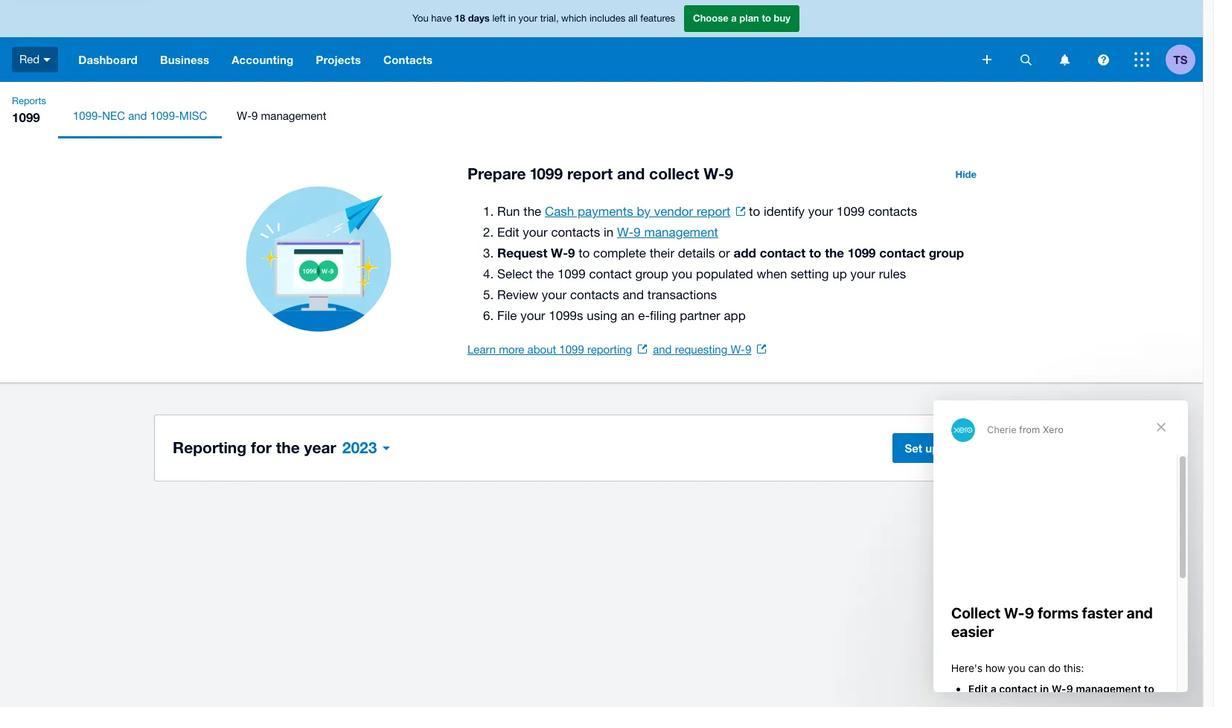 Task type: vqa. For each thing, say whether or not it's contained in the screenshot.
Text Box
no



Task type: locate. For each thing, give the bounding box(es) containing it.
dialog
[[934, 401, 1188, 692]]

contacts up rules
[[869, 204, 918, 219]]

to left buy
[[762, 12, 771, 24]]

9 right 'collect'
[[725, 165, 734, 183]]

contacts down cash
[[551, 225, 600, 240]]

1099 up the 1099s
[[558, 267, 586, 281]]

rules
[[879, 267, 906, 281]]

the right for
[[276, 439, 300, 457]]

1099 inside reports 1099
[[12, 109, 40, 125]]

and
[[128, 109, 147, 122], [617, 165, 645, 183], [623, 287, 644, 302], [653, 343, 672, 356]]

contact down complete at the top
[[589, 267, 632, 281]]

have
[[431, 13, 452, 24]]

0 horizontal spatial in
[[508, 13, 516, 24]]

1099- right the nec on the top of the page
[[150, 109, 179, 122]]

1099 right about
[[559, 343, 584, 356]]

w-9 management link for to identify your 1099 contacts
[[617, 225, 719, 240]]

management inside the edit your contacts in w-9 management request w-9 to complete their details or add contact to the 1099 contact group select the 1099 contact group you populated when setting up your rules review your contacts and transactions file your 1099s using an e-filing partner app
[[644, 225, 719, 240]]

0 horizontal spatial up
[[833, 267, 847, 281]]

your left rules
[[851, 267, 876, 281]]

management down accounting
[[261, 109, 326, 122]]

1 vertical spatial report
[[697, 204, 731, 219]]

prepare
[[468, 165, 526, 183]]

the right the select
[[536, 267, 554, 281]]

main content containing prepare 1099 report and collect w-9
[[0, 138, 1203, 514]]

ts button
[[1166, 37, 1203, 82]]

0 vertical spatial management
[[261, 109, 326, 122]]

1 horizontal spatial in
[[604, 225, 614, 240]]

group
[[929, 245, 964, 261], [636, 267, 669, 281]]

reports
[[970, 442, 1009, 455]]

trial,
[[540, 13, 559, 24]]

9 down cash
[[568, 245, 575, 261]]

requesting
[[675, 343, 728, 356]]

learn more about 1099 reporting link
[[468, 343, 647, 356]]

your
[[519, 13, 538, 24], [808, 204, 833, 219], [523, 225, 548, 240], [851, 267, 876, 281], [542, 287, 567, 302], [521, 308, 545, 323]]

1 horizontal spatial group
[[929, 245, 964, 261]]

reports 1099
[[12, 95, 46, 125]]

reporting for the year
[[173, 439, 336, 457]]

w-9 management link for reports 1099
[[222, 94, 341, 138]]

management down vendor
[[644, 225, 719, 240]]

9 down accounting
[[252, 109, 258, 122]]

up right set
[[926, 442, 939, 455]]

1 horizontal spatial 1099-
[[150, 109, 179, 122]]

1 vertical spatial group
[[636, 267, 669, 281]]

about
[[528, 343, 556, 356]]

in right left
[[508, 13, 516, 24]]

an
[[621, 308, 635, 323]]

buy
[[774, 12, 791, 24]]

0 vertical spatial group
[[929, 245, 964, 261]]

2023 button
[[336, 433, 396, 463]]

w-
[[237, 109, 252, 122], [704, 165, 725, 183], [617, 225, 634, 240], [551, 245, 568, 261], [731, 343, 745, 356]]

1099 right "identify"
[[837, 204, 865, 219]]

you have 18 days left in your trial, which includes all features
[[413, 12, 675, 24]]

w- right the request
[[551, 245, 568, 261]]

0 vertical spatial w-9 management link
[[222, 94, 341, 138]]

0 horizontal spatial management
[[261, 109, 326, 122]]

1099 up cash
[[530, 165, 563, 183]]

nec
[[102, 109, 125, 122]]

1099s
[[549, 308, 583, 323]]

w- right 'collect'
[[704, 165, 725, 183]]

learn
[[468, 343, 496, 356]]

0 horizontal spatial report
[[567, 165, 613, 183]]

features
[[641, 13, 675, 24]]

0 vertical spatial in
[[508, 13, 516, 24]]

1 horizontal spatial management
[[644, 225, 719, 240]]

report up payments in the top of the page
[[567, 165, 613, 183]]

business
[[160, 53, 209, 66]]

cash
[[545, 204, 574, 219]]

management inside w-9 management link
[[261, 109, 326, 122]]

w- right misc at the top of the page
[[237, 109, 252, 122]]

w-9 management link down accounting dropdown button
[[222, 94, 341, 138]]

management
[[261, 109, 326, 122], [644, 225, 719, 240]]

misc
[[179, 109, 207, 122]]

1 vertical spatial up
[[926, 442, 939, 455]]

run
[[497, 204, 520, 219]]

to inside banner
[[762, 12, 771, 24]]

populated
[[696, 267, 753, 281]]

svg image
[[1021, 54, 1032, 65], [1098, 54, 1109, 65], [983, 55, 992, 64], [43, 58, 51, 62]]

reporting
[[173, 439, 247, 457]]

reports link
[[6, 94, 52, 109]]

w-9 management link
[[222, 94, 341, 138], [617, 225, 719, 240]]

projects
[[316, 53, 361, 66]]

1 horizontal spatial up
[[926, 442, 939, 455]]

in down payments in the top of the page
[[604, 225, 614, 240]]

and right the nec on the top of the page
[[128, 109, 147, 122]]

and up an
[[623, 287, 644, 302]]

learn more about 1099 reporting
[[468, 343, 632, 356]]

filing
[[650, 308, 677, 323]]

left
[[493, 13, 506, 24]]

your left 'trial,'
[[519, 13, 538, 24]]

request
[[497, 245, 548, 261]]

svg image
[[1135, 52, 1150, 67], [1060, 54, 1070, 65]]

menu
[[58, 94, 1203, 138]]

1 vertical spatial in
[[604, 225, 614, 240]]

accounting button
[[221, 37, 305, 82]]

banner
[[0, 0, 1203, 82]]

to
[[762, 12, 771, 24], [749, 204, 760, 219], [809, 245, 822, 261], [579, 246, 590, 261]]

9 down app
[[745, 343, 752, 356]]

2 vertical spatial contacts
[[570, 287, 619, 302]]

0 horizontal spatial svg image
[[1060, 54, 1070, 65]]

1099
[[12, 109, 40, 125], [530, 165, 563, 183], [837, 204, 865, 219], [848, 245, 876, 261], [558, 267, 586, 281], [559, 343, 584, 356], [942, 442, 967, 455]]

reports
[[12, 95, 46, 106]]

0 vertical spatial up
[[833, 267, 847, 281]]

1099 down reports link
[[12, 109, 40, 125]]

2 1099- from the left
[[150, 109, 179, 122]]

svg image inside red popup button
[[43, 58, 51, 62]]

contact up rules
[[880, 245, 926, 261]]

accounting
[[232, 53, 294, 66]]

0 horizontal spatial 1099-
[[73, 109, 102, 122]]

your up the request
[[523, 225, 548, 240]]

contact up when
[[760, 245, 806, 261]]

1 vertical spatial w-9 management link
[[617, 225, 719, 240]]

vendor
[[654, 204, 693, 219]]

w-9 management link up their
[[617, 225, 719, 240]]

w-9 management
[[237, 109, 326, 122]]

and inside the edit your contacts in w-9 management request w-9 to complete their details or add contact to the 1099 contact group select the 1099 contact group you populated when setting up your rules review your contacts and transactions file your 1099s using an e-filing partner app
[[623, 287, 644, 302]]

which
[[562, 13, 587, 24]]

edit
[[497, 225, 519, 240]]

9 down by
[[634, 225, 641, 240]]

1 horizontal spatial w-9 management link
[[617, 225, 719, 240]]

1099- right reports 1099
[[73, 109, 102, 122]]

choose a plan to buy
[[693, 12, 791, 24]]

up right setting
[[833, 267, 847, 281]]

contacts
[[869, 204, 918, 219], [551, 225, 600, 240], [570, 287, 619, 302]]

your inside you have 18 days left in your trial, which includes all features
[[519, 13, 538, 24]]

18
[[455, 12, 465, 24]]

and inside 1099-nec and 1099-misc link
[[128, 109, 147, 122]]

contacts up the using
[[570, 287, 619, 302]]

the
[[524, 204, 542, 219], [825, 245, 844, 261], [536, 267, 554, 281], [276, 439, 300, 457]]

9
[[252, 109, 258, 122], [725, 165, 734, 183], [634, 225, 641, 240], [568, 245, 575, 261], [745, 343, 752, 356]]

contact
[[760, 245, 806, 261], [880, 245, 926, 261], [589, 267, 632, 281]]

0 vertical spatial report
[[567, 165, 613, 183]]

projects button
[[305, 37, 372, 82]]

0 horizontal spatial w-9 management link
[[222, 94, 341, 138]]

main content
[[0, 138, 1203, 514]]

payments
[[578, 204, 633, 219]]

1099-
[[73, 109, 102, 122], [150, 109, 179, 122]]

set
[[905, 442, 923, 455]]

1099 left reports
[[942, 442, 967, 455]]

1 vertical spatial management
[[644, 225, 719, 240]]

report right vendor
[[697, 204, 731, 219]]

report
[[567, 165, 613, 183], [697, 204, 731, 219]]



Task type: describe. For each thing, give the bounding box(es) containing it.
to left complete at the top
[[579, 246, 590, 261]]

up inside the edit your contacts in w-9 management request w-9 to complete their details or add contact to the 1099 contact group select the 1099 contact group you populated when setting up your rules review your contacts and transactions file your 1099s using an e-filing partner app
[[833, 267, 847, 281]]

review
[[497, 287, 538, 302]]

details
[[678, 246, 715, 261]]

2 horizontal spatial contact
[[880, 245, 926, 261]]

add
[[734, 245, 756, 261]]

to identify your 1099 contacts
[[746, 204, 918, 219]]

run the cash payments by vendor report
[[497, 204, 731, 219]]

the right run
[[524, 204, 542, 219]]

select
[[497, 267, 533, 281]]

and down filing
[[653, 343, 672, 356]]

2023
[[342, 439, 377, 457]]

your down review
[[521, 308, 545, 323]]

1 horizontal spatial contact
[[760, 245, 806, 261]]

and requesting w-9
[[653, 343, 752, 356]]

in inside the edit your contacts in w-9 management request w-9 to complete their details or add contact to the 1099 contact group select the 1099 contact group you populated when setting up your rules review your contacts and transactions file your 1099s using an e-filing partner app
[[604, 225, 614, 240]]

using
[[587, 308, 617, 323]]

w- up complete at the top
[[617, 225, 634, 240]]

days
[[468, 12, 490, 24]]

e-
[[638, 308, 650, 323]]

red button
[[0, 37, 67, 82]]

0 vertical spatial contacts
[[869, 204, 918, 219]]

business button
[[149, 37, 221, 82]]

0 horizontal spatial group
[[636, 267, 669, 281]]

identify
[[764, 204, 805, 219]]

1 horizontal spatial report
[[697, 204, 731, 219]]

year
[[304, 439, 336, 457]]

ts
[[1174, 52, 1188, 66]]

the up setting
[[825, 245, 844, 261]]

1 vertical spatial contacts
[[551, 225, 600, 240]]

w- down app
[[731, 343, 745, 356]]

to left "identify"
[[749, 204, 760, 219]]

up inside 'button'
[[926, 442, 939, 455]]

file
[[497, 308, 517, 323]]

plan
[[740, 12, 759, 24]]

you
[[413, 13, 429, 24]]

cash payments by vendor report link
[[545, 204, 746, 219]]

1099-nec and 1099-misc
[[73, 109, 207, 122]]

1099 inside 'button'
[[942, 442, 967, 455]]

banner containing ts
[[0, 0, 1203, 82]]

all
[[628, 13, 638, 24]]

app
[[724, 308, 746, 323]]

1099-nec and 1099-misc link
[[58, 94, 222, 138]]

red
[[19, 53, 40, 65]]

prepare 1099 report and collect w-9
[[468, 165, 734, 183]]

in inside you have 18 days left in your trial, which includes all features
[[508, 13, 516, 24]]

dashboard link
[[67, 37, 149, 82]]

menu containing 1099-nec and 1099-misc
[[58, 94, 1203, 138]]

for
[[251, 439, 272, 457]]

hide button
[[947, 162, 986, 186]]

their
[[650, 246, 675, 261]]

9 inside menu
[[252, 109, 258, 122]]

transactions
[[648, 287, 717, 302]]

or
[[719, 246, 730, 261]]

complete
[[594, 246, 646, 261]]

includes
[[590, 13, 626, 24]]

and up by
[[617, 165, 645, 183]]

more
[[499, 343, 525, 356]]

setting
[[791, 267, 829, 281]]

1 horizontal spatial svg image
[[1135, 52, 1150, 67]]

your up the 1099s
[[542, 287, 567, 302]]

hide
[[956, 168, 977, 180]]

partner
[[680, 308, 721, 323]]

w- inside menu
[[237, 109, 252, 122]]

set up 1099 reports button
[[892, 433, 1021, 463]]

dashboard
[[78, 53, 138, 66]]

and requesting w-9 link
[[653, 343, 767, 356]]

edit your contacts in w-9 management request w-9 to complete their details or add contact to the 1099 contact group select the 1099 contact group you populated when setting up your rules review your contacts and transactions file your 1099s using an e-filing partner app
[[497, 225, 964, 323]]

by
[[637, 204, 651, 219]]

contacts
[[383, 53, 433, 66]]

a
[[731, 12, 737, 24]]

collect
[[649, 165, 699, 183]]

to up setting
[[809, 245, 822, 261]]

reporting
[[587, 343, 632, 356]]

1 1099- from the left
[[73, 109, 102, 122]]

1099 down to identify your 1099 contacts
[[848, 245, 876, 261]]

choose
[[693, 12, 729, 24]]

you
[[672, 267, 693, 281]]

when
[[757, 267, 787, 281]]

0 horizontal spatial contact
[[589, 267, 632, 281]]

your right "identify"
[[808, 204, 833, 219]]

contacts button
[[372, 37, 444, 82]]

set up 1099 reports
[[905, 442, 1009, 455]]



